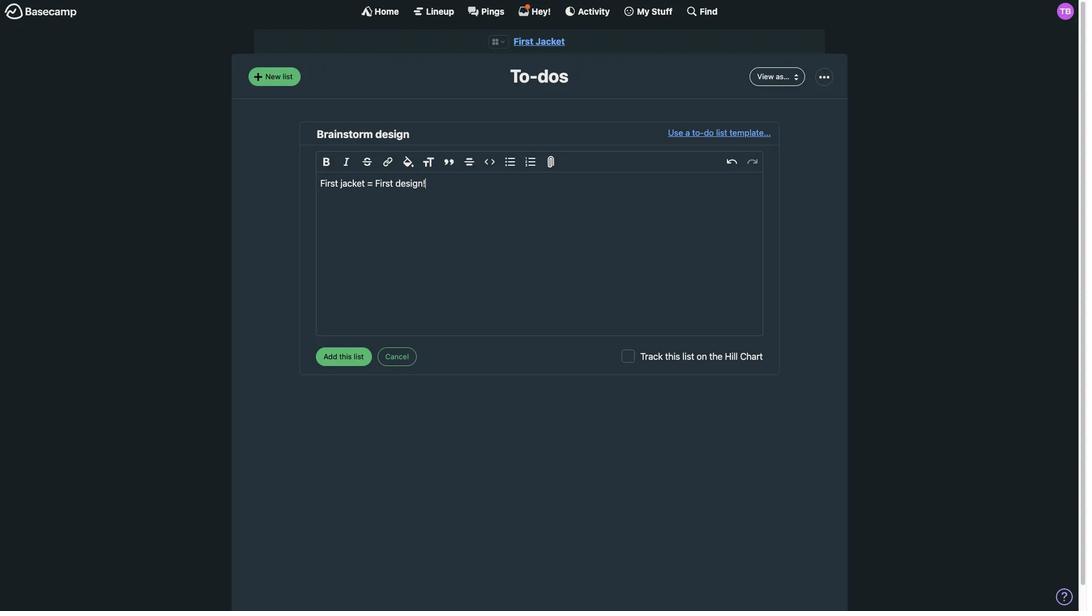 Task type: vqa. For each thing, say whether or not it's contained in the screenshot.
"To-Do List Description: Add Extra Details Or Attach A File" text field
yes



Task type: describe. For each thing, give the bounding box(es) containing it.
list inside use a to-do list template... link
[[717, 128, 728, 138]]

lineup link
[[413, 6, 454, 17]]

first jacket link
[[514, 36, 565, 46]]

home
[[375, 6, 399, 16]]

track
[[641, 352, 663, 362]]

my stuff button
[[624, 6, 673, 17]]

first jacket = first design!
[[320, 179, 426, 189]]

use a to-do list template...
[[669, 128, 771, 138]]

lineup
[[426, 6, 454, 16]]

to-
[[510, 65, 538, 87]]

view as…
[[758, 72, 790, 81]]

do
[[704, 128, 714, 138]]

jacket
[[536, 36, 565, 46]]

hill chart
[[726, 352, 764, 362]]

find button
[[687, 6, 718, 17]]

cancel button
[[378, 348, 417, 367]]

=
[[368, 179, 373, 189]]

To-do list description: Add extra details or attach a file text field
[[316, 173, 763, 336]]

1 horizontal spatial list
[[683, 352, 695, 362]]

to-
[[693, 128, 704, 138]]

pings button
[[468, 6, 505, 17]]

activity
[[578, 6, 610, 16]]

main element
[[0, 0, 1079, 22]]

as…
[[776, 72, 790, 81]]

1 horizontal spatial first
[[375, 179, 393, 189]]

cancel
[[386, 352, 409, 361]]

first jacket
[[514, 36, 565, 46]]

hey!
[[532, 6, 551, 16]]



Task type: locate. For each thing, give the bounding box(es) containing it.
first
[[514, 36, 534, 46], [320, 179, 338, 189], [375, 179, 393, 189]]

to-dos
[[510, 65, 569, 87]]

2 horizontal spatial list
[[717, 128, 728, 138]]

pings
[[482, 6, 505, 16]]

on
[[697, 352, 708, 362]]

view
[[758, 72, 774, 81]]

stuff
[[652, 6, 673, 16]]

this
[[666, 352, 681, 362]]

list left on at the bottom right of page
[[683, 352, 695, 362]]

list right new
[[283, 72, 293, 81]]

2 vertical spatial list
[[683, 352, 695, 362]]

0 vertical spatial list
[[283, 72, 293, 81]]

activity link
[[565, 6, 610, 17]]

list
[[283, 72, 293, 81], [717, 128, 728, 138], [683, 352, 695, 362]]

view as… button
[[750, 68, 805, 86]]

first for first jacket
[[514, 36, 534, 46]]

use
[[669, 128, 684, 138]]

0 horizontal spatial first
[[320, 179, 338, 189]]

my
[[637, 6, 650, 16]]

my stuff
[[637, 6, 673, 16]]

0 horizontal spatial list
[[283, 72, 293, 81]]

design!
[[396, 179, 426, 189]]

list inside new list link
[[283, 72, 293, 81]]

first left the jacket at the left top of the page
[[320, 179, 338, 189]]

Name this list… text field
[[317, 127, 669, 142]]

new list
[[266, 72, 293, 81]]

use a to-do list template... link
[[669, 127, 771, 142]]

1 vertical spatial list
[[717, 128, 728, 138]]

list right do
[[717, 128, 728, 138]]

template...
[[730, 128, 771, 138]]

tyler black image
[[1058, 3, 1075, 20]]

switch accounts image
[[5, 3, 77, 20]]

2 horizontal spatial first
[[514, 36, 534, 46]]

jacket
[[341, 179, 365, 189]]

hey! button
[[518, 4, 551, 17]]

home link
[[361, 6, 399, 17]]

first for first jacket = first design!
[[320, 179, 338, 189]]

find
[[700, 6, 718, 16]]

first right "="
[[375, 179, 393, 189]]

None submit
[[316, 348, 372, 367]]

first left jacket
[[514, 36, 534, 46]]

dos
[[538, 65, 569, 87]]

a
[[686, 128, 691, 138]]

new list link
[[248, 68, 301, 86]]

the
[[710, 352, 723, 362]]

track this list on the hill chart
[[641, 352, 764, 362]]

new
[[266, 72, 281, 81]]



